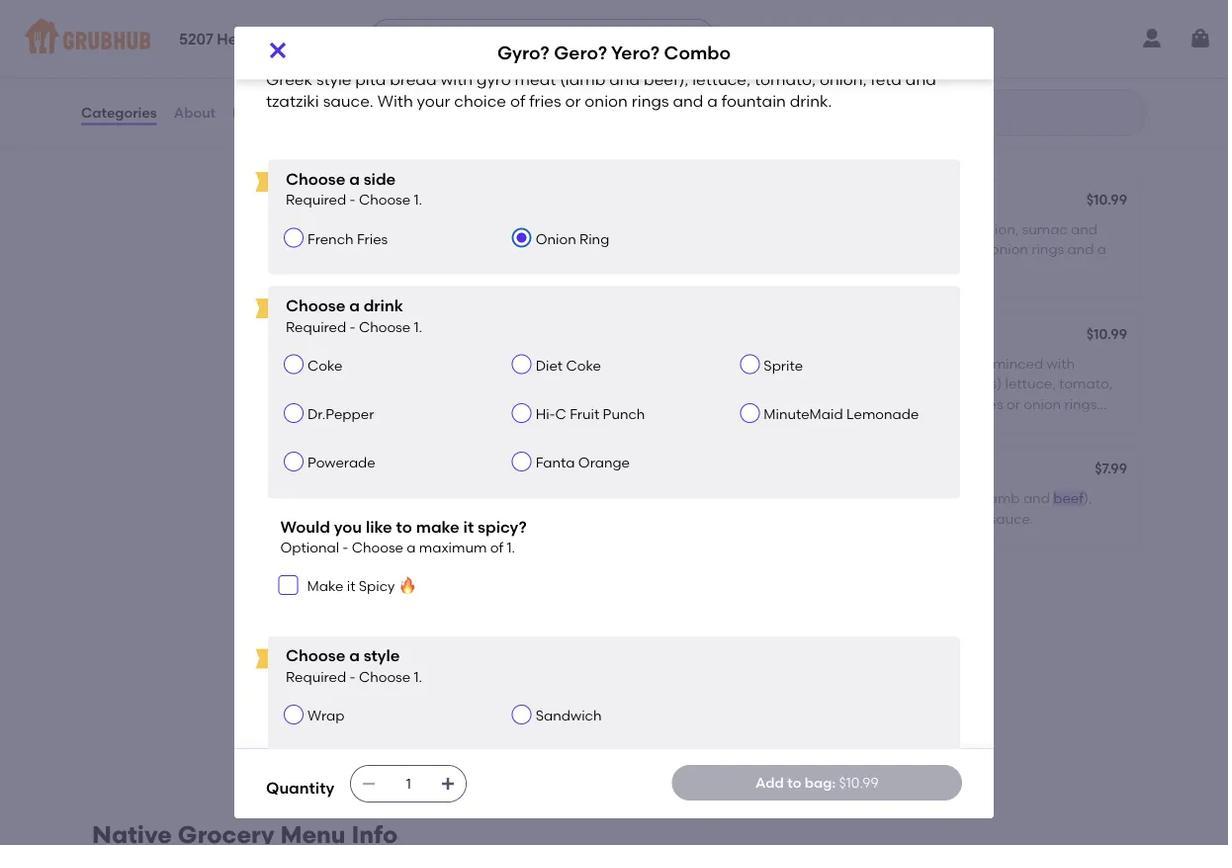 Task type: locate. For each thing, give the bounding box(es) containing it.
- up pita bread with beef
[[350, 192, 356, 208]]

(lamb
[[560, 69, 606, 89], [538, 355, 577, 372], [981, 490, 1020, 507]]

1 vertical spatial gyro
[[465, 355, 495, 372]]

meat for greek style pita bread with gyro meat (lamb and beef), lettuce, tomato, onion, feta and tzatziki sauce. with your choice of fries or onion rings and a fountain drink.
[[515, 69, 556, 89]]

), for ), lettuce, tomato, onion, feta and tzatziki sauce.
[[1084, 490, 1092, 507]]

mediterranean
[[851, 376, 952, 392], [408, 627, 509, 644]]

combo up provolone,
[[519, 462, 569, 479]]

parsley, inside minced with parsley, onion and mediterranean spices) lettuce, tomato, and tahini sauce. with your choice of fries or onion rings and a fountain.
[[725, 376, 777, 392]]

meat for greek style pita bread with gyro meat (lamb and beef
[[941, 490, 977, 507]]

1 vertical spatial side
[[370, 510, 397, 527]]

yero?
[[611, 42, 660, 64], [368, 327, 405, 344]]

1. down spicy?
[[507, 540, 515, 556]]

choose
[[286, 169, 346, 189], [359, 192, 411, 208], [286, 296, 346, 315], [359, 318, 411, 335], [352, 540, 403, 556], [286, 647, 346, 666], [359, 669, 411, 686]]

dr
[[310, 31, 326, 49]]

1 vertical spatial ),
[[1084, 490, 1092, 507]]

3 required from the top
[[286, 669, 346, 686]]

1. up the , lettuce, tomato, onion, sumac and tahini sauce.
[[414, 192, 422, 208]]

wraps up beef
[[266, 112, 334, 137]]

style inside choose a style required - choose 1.
[[364, 647, 400, 666]]

),
[[641, 355, 649, 372], [1084, 490, 1092, 507]]

0 horizontal spatial wraps
[[80, 64, 124, 81]]

feta for ), lettuce, tomato, onion, feta and tzatziki sauce. with your choice of fries or onion rings and a fountain drink.
[[437, 376, 464, 392]]

gyro for greek style pita bread with gyro meat (lamb and beef
[[908, 490, 938, 507]]

yero? down drink
[[368, 327, 405, 344]]

style down fountain.
[[769, 490, 799, 507]]

tahini
[[282, 241, 320, 258], [725, 241, 763, 258], [755, 396, 793, 412], [312, 647, 350, 664]]

(ground
[[903, 355, 956, 372]]

it left spicy
[[347, 578, 356, 595]]

side
[[364, 169, 396, 189], [370, 510, 397, 527]]

choose left drink
[[286, 296, 346, 315]]

0 vertical spatial gyro? gero? yero?  combo
[[497, 42, 731, 64]]

1 vertical spatial gero?
[[325, 327, 365, 344]]

onion, inside ), lettuce, tomato, onion, feta and tzatziki sauce. with your choice of fries or onion rings and a fountain drink.
[[393, 376, 434, 392]]

2 vertical spatial feta
[[880, 510, 907, 527]]

sauce. inside ), lettuce, tomato, onion, feta and tzatziki sauce.
[[990, 510, 1034, 527]]

1 required from the top
[[286, 192, 346, 208]]

to right the add
[[788, 775, 802, 792]]

drink.
[[790, 92, 832, 111], [784, 261, 821, 278], [574, 396, 611, 412]]

0 horizontal spatial coke
[[308, 357, 343, 374]]

required
[[286, 192, 346, 208], [286, 318, 346, 335], [286, 669, 346, 686]]

1 vertical spatial tzatziki
[[497, 376, 544, 392]]

1 horizontal spatial ),
[[1084, 490, 1092, 507]]

sumac for , lettuce, tomato, onion, sumac and tahini sauce.
[[579, 221, 625, 238]]

1 horizontal spatial yero?
[[611, 42, 660, 64]]

of
[[510, 92, 526, 111], [926, 241, 940, 258], [331, 396, 344, 412], [959, 396, 972, 412], [333, 490, 347, 507], [400, 510, 414, 527], [490, 540, 504, 556]]

1.
[[414, 192, 422, 208], [414, 318, 422, 335], [507, 540, 515, 556], [414, 669, 422, 686]]

1 vertical spatial gyro? gero? yero?  combo
[[282, 327, 459, 344]]

0 horizontal spatial wraps and sandwiches
[[80, 64, 162, 102]]

- inside 'choose a side required - choose 1.'
[[350, 192, 356, 208]]

- inside choose a style required - choose 1.
[[350, 669, 356, 686]]

0 horizontal spatial spices)
[[512, 627, 559, 644]]

required up "pita"
[[286, 192, 346, 208]]

parsley, down kofta
[[282, 627, 334, 644]]

2 vertical spatial wrap
[[308, 708, 345, 725]]

beef
[[282, 193, 313, 210]]

2 required from the top
[[286, 318, 346, 335]]

onion, inside , lettuce, tomato, onion, sumac and tahini sauce. with your choice of fries or onion rings and a fountain drink.
[[978, 221, 1019, 238]]

choice
[[454, 92, 506, 111], [878, 241, 923, 258], [282, 396, 327, 412], [910, 396, 956, 412]]

0 vertical spatial gero?
[[554, 42, 607, 64]]

choice inside ), lettuce, tomato, onion, feta and tzatziki sauce. with your choice of fries or onion rings and a fountain drink.
[[282, 396, 327, 412]]

style down spicy
[[364, 647, 400, 666]]

1 vertical spatial sandwiches
[[385, 112, 511, 137]]

1 horizontal spatial wraps and sandwiches
[[266, 112, 511, 137]]

1 sumac from the left
[[579, 221, 625, 238]]

0 vertical spatial wrap
[[393, 193, 431, 210]]

greek up dr.pepper
[[282, 355, 322, 372]]

wraps and sandwiches inside tab
[[80, 64, 162, 102]]

wraps up categories
[[80, 64, 124, 81]]

1. down minced with parsley, onion and mediterranean spices) lettuce, tomato, and tahini sauce.
[[414, 669, 422, 686]]

mediterranean down '🔥'
[[408, 627, 509, 644]]

svg image right input item quantity number field
[[440, 777, 456, 792]]

svg image inside main navigation navigation
[[1189, 27, 1213, 50]]

0 horizontal spatial gero?
[[325, 327, 365, 344]]

lettuce, inside minced with parsley, onion and mediterranean spices) lettuce, tomato, and tahini sauce. with your choice of fries or onion rings and a fountain.
[[1006, 376, 1056, 392]]

gyro? gero? yero?  combo up greek style pita bread with gyro meat (lamb and beef), lettuce, tomato, onion, feta and tzatziki sauce. with your choice of fries or onion rings and a fountain drink.
[[497, 42, 731, 64]]

fountain for , lettuce, tomato, onion, sumac and tahini sauce. with your choice of fries or onion rings and a fountain drink.
[[725, 261, 781, 278]]

drink. inside , lettuce, tomato, onion, sumac and tahini sauce. with your choice of fries or onion rings and a fountain drink.
[[784, 261, 821, 278]]

pita
[[282, 221, 308, 238]]

lettuce, inside greek style pita bread with gyro meat (lamb and beef), lettuce, tomato, onion, feta and tzatziki sauce. with your choice of fries or onion rings and a fountain drink.
[[693, 69, 751, 89]]

,
[[417, 221, 421, 238], [861, 221, 864, 238]]

to inside the would you like to make it spicy? optional - choose a maximum of 1.
[[396, 517, 412, 536]]

1 horizontal spatial ,
[[861, 221, 864, 238]]

feta
[[871, 69, 902, 89], [437, 376, 464, 392], [880, 510, 907, 527]]

- for style
[[350, 669, 356, 686]]

side up "beef shawarma wrap"
[[364, 169, 396, 189]]

1 vertical spatial svg image
[[282, 580, 294, 592]]

0 horizontal spatial ),
[[641, 355, 649, 372]]

0 horizontal spatial tzatziki
[[266, 92, 319, 111]]

onion
[[536, 230, 576, 247]]

choose up fries
[[359, 192, 411, 208]]

2 vertical spatial meat
[[941, 490, 977, 507]]

2 sumac from the left
[[1022, 221, 1068, 238]]

onion, for ), lettuce, tomato, onion, feta and tzatziki sauce.
[[836, 510, 877, 527]]

2 vertical spatial fountain
[[514, 396, 571, 412]]

would you like to make it spicy? optional - choose a maximum of 1.
[[280, 517, 527, 556]]

fountain inside ), lettuce, tomato, onion, feta and tzatziki sauce. with your choice of fries or onion rings and a fountain drink.
[[514, 396, 571, 412]]

1 vertical spatial feta
[[437, 376, 464, 392]]

0 horizontal spatial gyro?
[[282, 327, 322, 344]]

2 vertical spatial tzatziki
[[940, 510, 987, 527]]

spices) inside minced with parsley, onion and mediterranean spices) lettuce, tomato, and tahini sauce.
[[512, 627, 559, 644]]

1 vertical spatial required
[[286, 318, 346, 335]]

with up 'choose a side required - choose 1.'
[[378, 92, 413, 111]]

required for choose a style
[[286, 669, 346, 686]]

tomato, inside ), lettuce, tomato, onion, feta and tzatziki sauce. with your choice of fries or onion rings and a fountain drink.
[[336, 376, 389, 392]]

a inside the would you like to make it spicy? optional - choose a maximum of 1.
[[407, 540, 416, 556]]

add
[[756, 775, 784, 792]]

tzatziki
[[266, 92, 319, 111], [497, 376, 544, 392], [940, 510, 987, 527]]

0 vertical spatial tzatziki
[[266, 92, 319, 111]]

2 , from the left
[[861, 221, 864, 238]]

wrap down choose a style required - choose 1.
[[308, 708, 345, 725]]

mediterranean inside minced with parsley, onion and mediterranean spices) lettuce, tomato, and tahini sauce. with your choice of fries or onion rings and a fountain.
[[851, 376, 952, 392]]

pita
[[355, 69, 386, 89], [360, 355, 386, 372], [757, 355, 784, 372], [803, 490, 829, 507]]

onion, for ), lettuce, tomato, onion, feta and tzatziki sauce. with your choice of fries or onion rings and a fountain drink.
[[393, 376, 434, 392]]

1 vertical spatial spices)
[[512, 627, 559, 644]]

fries inside minced with parsley, onion and mediterranean spices) lettuce, tomato, and tahini sauce. with your choice of fries or onion rings and a fountain.
[[976, 396, 1004, 412]]

fries inside , lettuce, tomato, onion, sumac and tahini sauce. with your choice of fries or onion rings and a fountain drink.
[[943, 241, 971, 258]]

meat for greek style pita bread with gyro meat (lamb and
[[498, 355, 534, 372]]

spicy?
[[478, 517, 527, 536]]

of inside greek style pita bread with gyro meat (lamb and beef), lettuce, tomato, onion, feta and tzatziki sauce. with your choice of fries or onion rings and a fountain drink.
[[510, 92, 526, 111]]

choice
[[282, 490, 330, 507]]

wraps and sandwiches up 'choose a side required - choose 1.'
[[266, 112, 511, 137]]

greek up reviews
[[266, 69, 313, 89]]

your inside ), lettuce, tomato, onion, feta and tzatziki sauce. with your choice of fries or onion rings and a fountain drink.
[[629, 376, 658, 392]]

style
[[316, 69, 352, 89], [326, 355, 356, 372], [769, 490, 799, 507], [364, 647, 400, 666]]

fanta orange
[[536, 455, 630, 472]]

spices) up sandwich
[[512, 627, 559, 644]]

svg image
[[266, 39, 290, 62], [361, 777, 377, 792], [440, 777, 456, 792]]

1 vertical spatial wraps and sandwiches
[[266, 112, 511, 137]]

parsley, for minced with parsley, onion and mediterranean spices) lettuce, tomato, and tahini sauce. with your choice of fries or onion rings and a fountain.
[[725, 376, 777, 392]]

sauce. inside greek style pita bread with gyro meat (lamb and beef), lettuce, tomato, onion, feta and tzatziki sauce. with your choice of fries or onion rings and a fountain drink.
[[323, 92, 374, 111]]

drink. inside ), lettuce, tomato, onion, feta and tzatziki sauce. with your choice of fries or onion rings and a fountain drink.
[[574, 396, 611, 412]]

required down make
[[286, 669, 346, 686]]

gyro?
[[497, 42, 550, 64], [282, 327, 322, 344]]

2 vertical spatial (lamb
[[981, 490, 1020, 507]]

onion, inside greek style pita bread with gyro meat (lamb and beef), lettuce, tomato, onion, feta and tzatziki sauce. with your choice of fries or onion rings and a fountain drink.
[[820, 69, 867, 89]]

1 horizontal spatial spices)
[[955, 376, 1002, 392]]

hi-c fruit punch
[[536, 406, 645, 423]]

1 horizontal spatial svg image
[[361, 777, 377, 792]]

it inside the would you like to make it spicy? optional - choose a maximum of 1.
[[464, 517, 474, 536]]

required inside 'choose a drink required - choose 1.'
[[286, 318, 346, 335]]

0 horizontal spatial svg image
[[282, 580, 294, 592]]

of inside minced with parsley, onion and mediterranean spices) lettuce, tomato, and tahini sauce. with your choice of fries or onion rings and a fountain.
[[959, 396, 972, 412]]

coke
[[308, 357, 343, 374], [566, 357, 601, 374]]

spices) down (ground
[[955, 376, 1002, 392]]

1 , from the left
[[417, 221, 421, 238]]

required for choose a side
[[286, 192, 346, 208]]

tomato, inside the , lettuce, tomato, onion, sumac and tahini sauce.
[[478, 221, 532, 238]]

, for , lettuce, tomato, onion, sumac and tahini sauce.
[[417, 221, 421, 238]]

greek inside greek style pita bread with gyro meat (lamb and beef), lettuce, tomato, onion, feta and tzatziki sauce. with your choice of fries or onion rings and a fountain drink.
[[266, 69, 313, 89]]

(lamb for greek style pita bread with gyro meat (lamb and beef), lettuce, tomato, onion, feta and tzatziki sauce. with your choice of fries or onion rings and a fountain drink.
[[560, 69, 606, 89]]

gyro? up dr.pepper
[[282, 327, 322, 344]]

0 vertical spatial side
[[364, 169, 396, 189]]

1 horizontal spatial sumac
[[1022, 221, 1068, 238]]

the
[[411, 462, 434, 479]]

to right like
[[396, 517, 412, 536]]

style down 'choose a drink required - choose 1.'
[[326, 355, 356, 372]]

minutemaid
[[764, 406, 843, 423]]

spices) for minced with parsley, onion and mediterranean spices) lettuce, tomato, and tahini sauce. with your choice of fries or onion rings and a fountain.
[[955, 376, 1002, 392]]

a inside 'choose a drink required - choose 1.'
[[349, 296, 360, 315]]

style inside greek style pita bread with gyro meat (lamb and beef), lettuce, tomato, onion, feta and tzatziki sauce. with your choice of fries or onion rings and a fountain drink.
[[316, 69, 352, 89]]

1. inside choose a style required - choose 1.
[[414, 669, 422, 686]]

1. for drink
[[414, 318, 422, 335]]

, lettuce, tomato, onion, sumac and tahini sauce.
[[282, 221, 655, 258]]

0 vertical spatial sandwiches
[[80, 85, 162, 102]]

onion,
[[820, 69, 867, 89], [535, 221, 576, 238], [978, 221, 1019, 238], [393, 376, 434, 392], [460, 490, 501, 507], [836, 510, 877, 527]]

0 horizontal spatial parsley,
[[282, 627, 334, 644]]

gyro
[[477, 69, 511, 89], [465, 355, 495, 372], [908, 490, 938, 507]]

1 vertical spatial gyro?
[[282, 327, 322, 344]]

required for choose a drink
[[286, 318, 346, 335]]

fountain.
[[768, 416, 827, 433]]

and inside tab
[[128, 64, 154, 81]]

spices)
[[955, 376, 1002, 392], [512, 627, 559, 644]]

1 vertical spatial minced
[[550, 607, 601, 624]]

2 vertical spatial with
[[844, 396, 875, 412]]

0 vertical spatial with
[[378, 92, 413, 111]]

1 horizontal spatial it
[[464, 517, 474, 536]]

wraps and sandwiches
[[80, 64, 162, 102], [266, 112, 511, 137]]

1 horizontal spatial mediterranean
[[851, 376, 952, 392]]

style down 'dr'
[[316, 69, 352, 89]]

2 vertical spatial drink.
[[574, 396, 611, 412]]

), inside ), lettuce, tomato, onion, feta and tzatziki sauce.
[[1084, 490, 1092, 507]]

svg image left input item quantity number field
[[361, 777, 377, 792]]

0 horizontal spatial it
[[347, 578, 356, 595]]

1 vertical spatial fountain
[[725, 261, 781, 278]]

0 vertical spatial minced
[[993, 355, 1044, 372]]

required down 'french' at top
[[286, 318, 346, 335]]

0 vertical spatial it
[[464, 517, 474, 536]]

- down kofta kabob wrap
[[350, 669, 356, 686]]

(lamb inside greek style pita bread with gyro meat (lamb and beef), lettuce, tomato, onion, feta and tzatziki sauce. with your choice of fries or onion rings and a fountain drink.
[[560, 69, 606, 89]]

lettuce,
[[693, 69, 751, 89], [424, 221, 475, 238], [867, 221, 918, 238], [282, 376, 333, 392], [1006, 376, 1056, 392], [725, 510, 776, 527], [562, 627, 613, 644]]

0 horizontal spatial sandwiches
[[80, 85, 162, 102]]

and
[[128, 64, 154, 81], [610, 69, 640, 89], [906, 69, 937, 89], [673, 92, 704, 111], [339, 112, 380, 137], [628, 221, 655, 238], [1071, 221, 1098, 238], [1068, 241, 1094, 258], [581, 355, 607, 372], [467, 376, 494, 392], [821, 376, 848, 392], [472, 396, 499, 412], [725, 396, 752, 412], [725, 416, 752, 433], [1024, 490, 1050, 507], [910, 510, 937, 527], [378, 627, 404, 644], [282, 647, 309, 664]]

bread inside greek style pita bread with gyro meat (lamb and beef), lettuce, tomato, onion, feta and tzatziki sauce. with your choice of fries or onion rings and a fountain drink.
[[390, 69, 437, 89]]

gyro? up greek style pita bread with gyro meat (lamb and beef), lettuce, tomato, onion, feta and tzatziki sauce. with your choice of fries or onion rings and a fountain drink.
[[497, 42, 550, 64]]

choose down like
[[352, 540, 403, 556]]

gyro inside greek style pita bread with gyro meat (lamb and beef), lettuce, tomato, onion, feta and tzatziki sauce. with your choice of fries or onion rings and a fountain drink.
[[477, 69, 511, 89]]

with
[[378, 92, 413, 111], [594, 376, 625, 392], [844, 396, 875, 412]]

sauce.
[[323, 92, 374, 111], [323, 241, 367, 258], [766, 241, 810, 258], [547, 376, 591, 392], [796, 396, 840, 412], [990, 510, 1034, 527], [353, 647, 397, 664]]

0 vertical spatial wraps
[[80, 64, 124, 81]]

pita for greek style pita bread with gyro meat (lamb and beef), lettuce, tomato, onion, feta and tzatziki sauce. with your choice of fries or onion rings and a fountain drink.
[[355, 69, 386, 89]]

1 vertical spatial to
[[788, 775, 802, 792]]

gero? down drink
[[325, 327, 365, 344]]

0 vertical spatial (lamb
[[560, 69, 606, 89]]

gyro? gero? yero?  combo down drink
[[282, 327, 459, 344]]

minced
[[993, 355, 1044, 372], [550, 607, 601, 624]]

fries
[[529, 92, 561, 111], [943, 241, 971, 258], [347, 396, 375, 412], [976, 396, 1004, 412]]

with up punch
[[594, 376, 625, 392]]

mediterranean down kabob
[[851, 376, 952, 392]]

1 vertical spatial parsley,
[[282, 627, 334, 644]]

choose a style required - choose 1.
[[286, 647, 422, 686]]

0 vertical spatial drink.
[[790, 92, 832, 111]]

sauce. inside minced with parsley, onion and mediterranean spices) lettuce, tomato, and tahini sauce. with your choice of fries or onion rings and a fountain.
[[796, 396, 840, 412]]

0 horizontal spatial ,
[[417, 221, 421, 238]]

side right you
[[370, 510, 397, 527]]

served
[[578, 490, 623, 507]]

0 horizontal spatial gyro? gero? yero?  combo
[[282, 327, 459, 344]]

feta inside ), lettuce, tomato, onion, feta and tzatziki sauce. with your choice of fries or onion rings and a fountain drink.
[[437, 376, 464, 392]]

feta inside ), lettuce, tomato, onion, feta and tzatziki sauce.
[[880, 510, 907, 527]]

1 horizontal spatial gyro?
[[497, 42, 550, 64]]

your
[[417, 92, 451, 111], [845, 241, 874, 258], [629, 376, 658, 392], [878, 396, 907, 412]]

1 horizontal spatial sandwiches
[[385, 112, 511, 137]]

feta inside greek style pita bread with gyro meat (lamb and beef), lettuce, tomato, onion, feta and tzatziki sauce. with your choice of fries or onion rings and a fountain drink.
[[871, 69, 902, 89]]

, inside , lettuce, tomato, onion, sumac and tahini sauce. with your choice of fries or onion rings and a fountain drink.
[[861, 221, 864, 238]]

0 vertical spatial wraps and sandwiches
[[80, 64, 162, 102]]

mediterranean for minced with parsley, onion and mediterranean spices) lettuce, tomato, and tahini sauce. with your choice of fries or onion rings and a fountain.
[[851, 376, 952, 392]]

style for greek style pita bread with gyro meat (lamb and beef), lettuce, tomato, onion, feta and tzatziki sauce. with your choice of fries or onion rings and a fountain drink.
[[316, 69, 352, 89]]

tzatziki for ), lettuce, tomato, onion, feta and tzatziki sauce. with your choice of fries or onion rings and a fountain drink.
[[497, 376, 544, 392]]

add to bag: $10.99
[[756, 775, 879, 792]]

reviews
[[233, 104, 288, 121]]

- for drink
[[350, 318, 356, 335]]

combo up beef),
[[664, 42, 731, 64]]

2 horizontal spatial tzatziki
[[940, 510, 987, 527]]

1 horizontal spatial coke
[[566, 357, 601, 374]]

of inside the would you like to make it spicy? optional - choose a maximum of 1.
[[490, 540, 504, 556]]

coke up dr.pepper
[[308, 357, 343, 374]]

1 vertical spatial drink.
[[784, 261, 821, 278]]

parsley, down thin
[[725, 376, 777, 392]]

1 horizontal spatial svg image
[[1189, 27, 1213, 50]]

1 vertical spatial (lamb
[[538, 355, 577, 372]]

drink. for ,
[[784, 261, 821, 278]]

1 horizontal spatial tzatziki
[[497, 376, 544, 392]]

it up 'maximum'
[[464, 517, 474, 536]]

0 horizontal spatial yero?
[[368, 327, 405, 344]]

dr.pepper
[[308, 406, 374, 423]]

it
[[464, 517, 474, 536], [347, 578, 356, 595]]

0 horizontal spatial with
[[378, 92, 413, 111]]

0 vertical spatial to
[[396, 517, 412, 536]]

1. inside 'choose a side required - choose 1.'
[[414, 192, 422, 208]]

or
[[565, 92, 581, 111], [974, 241, 988, 258], [378, 396, 392, 412], [1007, 396, 1021, 412], [384, 490, 397, 507]]

with
[[441, 69, 473, 89], [356, 221, 384, 238], [814, 241, 842, 258], [434, 355, 462, 372], [787, 355, 815, 372], [1047, 355, 1075, 372], [877, 490, 905, 507], [326, 510, 354, 527], [604, 607, 632, 624]]

meat inside greek style pita bread with gyro meat (lamb and beef), lettuce, tomato, onion, feta and tzatziki sauce. with your choice of fries or onion rings and a fountain drink.
[[515, 69, 556, 89]]

parsley, inside minced with parsley, onion and mediterranean spices) lettuce, tomato, and tahini sauce.
[[282, 627, 334, 644]]

- down you
[[343, 540, 349, 556]]

), lettuce, tomato, onion, feta and tzatziki sauce. with your choice of fries or onion rings and a fountain drink.
[[282, 355, 658, 412]]

a inside , lettuce, tomato, onion, sumac and tahini sauce. with your choice of fries or onion rings and a fountain drink.
[[1098, 241, 1107, 258]]

2 horizontal spatial svg image
[[440, 777, 456, 792]]

svg image
[[1189, 27, 1213, 50], [282, 580, 294, 592]]

beef
[[387, 221, 417, 238], [959, 355, 990, 372], [350, 490, 380, 507], [1054, 490, 1084, 507]]

drink. inside greek style pita bread with gyro meat (lamb and beef), lettuce, tomato, onion, feta and tzatziki sauce. with your choice of fries or onion rings and a fountain drink.
[[790, 92, 832, 111]]

wraps and sandwiches tab
[[80, 62, 219, 104]]

1 horizontal spatial wraps
[[266, 112, 334, 137]]

0 vertical spatial feta
[[871, 69, 902, 89]]

yero? up beef),
[[611, 42, 660, 64]]

0 vertical spatial fountain
[[722, 92, 786, 111]]

tzatziki down greek style pita bread with gyro meat (lamb and beef
[[940, 510, 987, 527]]

thin pita with kofta kabob (ground beef
[[725, 355, 990, 372]]

minutemaid lemonade
[[764, 406, 919, 423]]

spices) for minced with parsley, onion and mediterranean spices) lettuce, tomato, and tahini sauce.
[[512, 627, 559, 644]]

you
[[334, 517, 362, 536]]

steak
[[476, 462, 515, 479]]

gero? up greek style pita bread with gyro meat (lamb and beef), lettuce, tomato, onion, feta and tzatziki sauce. with your choice of fries or onion rings and a fountain drink.
[[554, 42, 607, 64]]

of inside ), lettuce, tomato, onion, feta and tzatziki sauce. with your choice of fries or onion rings and a fountain drink.
[[331, 396, 344, 412]]

1 vertical spatial it
[[347, 578, 356, 595]]

svg image left 'dr'
[[266, 39, 290, 62]]

gyro? gero? yero?  combo
[[497, 42, 731, 64], [282, 327, 459, 344]]

fountain for ), lettuce, tomato, onion, feta and tzatziki sauce. with your choice of fries or onion rings and a fountain drink.
[[514, 396, 571, 412]]

Search Native Grocery search field
[[959, 104, 1110, 123]]

like
[[366, 517, 392, 536]]

parsley, for minced with parsley, onion and mediterranean spices) lettuce, tomato, and tahini sauce.
[[282, 627, 334, 644]]

lettuce, inside the , lettuce, tomato, onion, sumac and tahini sauce.
[[424, 221, 475, 238]]

bread for greek style pita bread with gyro meat (lamb and beef
[[833, 490, 873, 507]]

coke right the "diet"
[[566, 357, 601, 374]]

greek style pita bread with gyro meat (lamb and beef
[[725, 490, 1084, 507]]

0 horizontal spatial combo
[[408, 327, 459, 344]]

1 horizontal spatial combo
[[519, 462, 569, 479]]

1. inside the would you like to make it spicy? optional - choose a maximum of 1.
[[507, 540, 515, 556]]

0 vertical spatial meat
[[515, 69, 556, 89]]

0 horizontal spatial to
[[396, 517, 412, 536]]

choose down drink
[[359, 318, 411, 335]]

0 vertical spatial greek
[[266, 69, 313, 89]]

bread
[[390, 69, 437, 89], [312, 221, 352, 238], [390, 355, 430, 372], [833, 490, 873, 507], [282, 510, 323, 527]]

fountain inside , lettuce, tomato, onion, sumac and tahini sauce. with your choice of fries or onion rings and a fountain drink.
[[725, 261, 781, 278]]

lettuce, inside ), lettuce, tomato, onion, feta and tzatziki sauce. with your choice of fries or onion rings and a fountain drink.
[[282, 376, 333, 392]]

1 vertical spatial wrap
[[371, 579, 408, 596]]

0 vertical spatial mediterranean
[[851, 376, 952, 392]]

gero?
[[554, 42, 607, 64], [325, 327, 365, 344]]

wrap right shawarma
[[393, 193, 431, 210]]

french
[[308, 230, 354, 247]]

pita inside greek style pita bread with gyro meat (lamb and beef), lettuce, tomato, onion, feta and tzatziki sauce. with your choice of fries or onion rings and a fountain drink.
[[355, 69, 386, 89]]

greek right sub
[[725, 490, 766, 507]]

bread for greek style pita bread with gyro meat (lamb and
[[390, 355, 430, 372]]

tzatziki inside ), lettuce, tomato, onion, feta and tzatziki sauce. with your choice of fries or onion rings and a fountain drink.
[[497, 376, 544, 392]]

🔥
[[398, 578, 412, 595]]

wraps and sandwiches up categories
[[80, 64, 162, 102]]

1 vertical spatial meat
[[498, 355, 534, 372]]

with down thin pita with kofta kabob (ground beef
[[844, 396, 875, 412]]

2 horizontal spatial with
[[844, 396, 875, 412]]

1. inside 'choose a drink required - choose 1.'
[[414, 318, 422, 335]]

1 horizontal spatial parsley,
[[725, 376, 777, 392]]

fountain inside greek style pita bread with gyro meat (lamb and beef), lettuce, tomato, onion, feta and tzatziki sauce. with your choice of fries or onion rings and a fountain drink.
[[722, 92, 786, 111]]

tzatziki down the "diet"
[[497, 376, 544, 392]]

required inside 'choose a side required - choose 1.'
[[286, 192, 346, 208]]

of inside or chicken, onion, provolone, served on sub bread with a side of pepperoncini.
[[400, 510, 414, 527]]

main navigation navigation
[[0, 0, 1229, 77]]

feta for ), lettuce, tomato, onion, feta and tzatziki sauce.
[[880, 510, 907, 527]]

wrap right kabob
[[371, 579, 408, 596]]

sumac inside the , lettuce, tomato, onion, sumac and tahini sauce.
[[579, 221, 625, 238]]

beef),
[[644, 69, 689, 89]]

or inside , lettuce, tomato, onion, sumac and tahini sauce. with your choice of fries or onion rings and a fountain drink.
[[974, 241, 988, 258]]

of inside , lettuce, tomato, onion, sumac and tahini sauce. with your choice of fries or onion rings and a fountain drink.
[[926, 241, 940, 258]]

hedgewood
[[217, 31, 306, 49]]

0 vertical spatial spices)
[[955, 376, 1002, 392]]

combo up greek style pita bread with gyro meat (lamb and
[[408, 327, 459, 344]]

tzatziki down 'dr'
[[266, 92, 319, 111]]

1. up greek style pita bread with gyro meat (lamb and
[[414, 318, 422, 335]]

1 horizontal spatial minced
[[993, 355, 1044, 372]]

wrap for kofta kabob wrap
[[371, 579, 408, 596]]

a inside choose a style required - choose 1.
[[349, 647, 360, 666]]

onion, inside the , lettuce, tomato, onion, sumac and tahini sauce.
[[535, 221, 576, 238]]

- down french fries
[[350, 318, 356, 335]]

0 vertical spatial ),
[[641, 355, 649, 372]]

mediterranean for minced with parsley, onion and mediterranean spices) lettuce, tomato, and tahini sauce.
[[408, 627, 509, 644]]

2 vertical spatial gyro
[[908, 490, 938, 507]]

make
[[307, 578, 344, 595]]

onion inside greek style pita bread with gyro meat (lamb and beef), lettuce, tomato, onion, feta and tzatziki sauce. with your choice of fries or onion rings and a fountain drink.
[[585, 92, 628, 111]]

1 horizontal spatial with
[[594, 376, 625, 392]]



Task type: describe. For each thing, give the bounding box(es) containing it.
1 vertical spatial wraps
[[266, 112, 334, 137]]

or chicken, onion, provolone, served on sub bread with a side of pepperoncini.
[[282, 490, 670, 527]]

a inside greek style pita bread with gyro meat (lamb and beef), lettuce, tomato, onion, feta and tzatziki sauce. with your choice of fries or onion rings and a fountain drink.
[[708, 92, 718, 111]]

minced with parsley, onion and mediterranean spices) lettuce, tomato, and tahini sauce.
[[282, 607, 670, 664]]

onion, for , lettuce, tomato, onion, sumac and tahini sauce. with your choice of fries or onion rings and a fountain drink.
[[978, 221, 1019, 238]]

2 horizontal spatial combo
[[664, 42, 731, 64]]

with inside , lettuce, tomato, onion, sumac and tahini sauce. with your choice of fries or onion rings and a fountain drink.
[[814, 241, 842, 258]]

rings inside greek style pita bread with gyro meat (lamb and beef), lettuce, tomato, onion, feta and tzatziki sauce. with your choice of fries or onion rings and a fountain drink.
[[632, 92, 669, 111]]

or inside ), lettuce, tomato, onion, feta and tzatziki sauce. with your choice of fries or onion rings and a fountain drink.
[[378, 396, 392, 412]]

sprite
[[764, 357, 803, 374]]

or inside minced with parsley, onion and mediterranean spices) lettuce, tomato, and tahini sauce. with your choice of fries or onion rings and a fountain.
[[1007, 396, 1021, 412]]

bread inside or chicken, onion, provolone, served on sub bread with a side of pepperoncini.
[[282, 510, 323, 527]]

on
[[626, 490, 643, 507]]

0 vertical spatial yero?
[[611, 42, 660, 64]]

would
[[280, 517, 330, 536]]

reviews button
[[232, 77, 289, 148]]

tahini inside minced with parsley, onion and mediterranean spices) lettuce, tomato, and tahini sauce. with your choice of fries or onion rings and a fountain.
[[755, 396, 793, 412]]

style for greek style pita bread with gyro meat (lamb and
[[326, 355, 356, 372]]

tahini inside minced with parsley, onion and mediterranean spices) lettuce, tomato, and tahini sauce.
[[312, 647, 350, 664]]

kabob
[[856, 355, 899, 372]]

tzatziki for ), lettuce, tomato, onion, feta and tzatziki sauce.
[[940, 510, 987, 527]]

pepperoncini.
[[417, 510, 510, 527]]

bag:
[[805, 775, 836, 792]]

a inside minced with parsley, onion and mediterranean spices) lettuce, tomato, and tahini sauce. with your choice of fries or onion rings and a fountain.
[[755, 416, 764, 433]]

bread for greek style pita bread with gyro meat (lamb and beef), lettuce, tomato, onion, feta and tzatziki sauce. with your choice of fries or onion rings and a fountain drink.
[[390, 69, 437, 89]]

pita for greek style pita bread with gyro meat (lamb and
[[360, 355, 386, 372]]

or inside greek style pita bread with gyro meat (lamb and beef), lettuce, tomato, onion, feta and tzatziki sauce. with your choice of fries or onion rings and a fountain drink.
[[565, 92, 581, 111]]

drink
[[364, 296, 403, 315]]

2 vertical spatial greek
[[725, 490, 766, 507]]

categories button
[[80, 77, 158, 148]]

style for greek style pita bread with gyro meat (lamb and beef
[[769, 490, 799, 507]]

kofta
[[819, 355, 853, 372]]

beef shawarma wrap
[[282, 193, 431, 210]]

tomato, inside ), lettuce, tomato, onion, feta and tzatziki sauce.
[[779, 510, 832, 527]]

side inside 'choose a side required - choose 1.'
[[364, 169, 396, 189]]

sauce. inside , lettuce, tomato, onion, sumac and tahini sauce. with your choice of fries or onion rings and a fountain drink.
[[766, 241, 810, 258]]

onion, for , lettuce, tomato, onion, sumac and tahini sauce.
[[535, 221, 576, 238]]

chicken,
[[401, 490, 456, 507]]

choose a side required - choose 1.
[[286, 169, 422, 208]]

shawarma
[[316, 193, 390, 210]]

5207 hedgewood dr
[[179, 31, 326, 49]]

thin
[[725, 355, 754, 372]]

categories
[[81, 104, 157, 121]]

tzatziki inside greek style pita bread with gyro meat (lamb and beef), lettuce, tomato, onion, feta and tzatziki sauce. with your choice of fries or onion rings and a fountain drink.
[[266, 92, 319, 111]]

ize
[[389, 462, 408, 479]]

tahini inside the , lettuce, tomato, onion, sumac and tahini sauce.
[[282, 241, 320, 258]]

or inside or chicken, onion, provolone, served on sub bread with a side of pepperoncini.
[[384, 490, 397, 507]]

with inside greek style pita bread with gyro meat (lamb and beef), lettuce, tomato, onion, feta and tzatziki sauce. with your choice of fries or onion rings and a fountain drink.
[[378, 92, 413, 111]]

diet coke
[[536, 357, 601, 374]]

with inside ), lettuce, tomato, onion, feta and tzatziki sauce. with your choice of fries or onion rings and a fountain drink.
[[594, 376, 625, 392]]

choose down make
[[286, 647, 346, 666]]

- for side
[[350, 192, 356, 208]]

minced for minced with parsley, onion and mediterranean spices) lettuce, tomato, and tahini sauce. with your choice of fries or onion rings and a fountain.
[[993, 355, 1044, 372]]

side inside or chicken, onion, provolone, served on sub bread with a side of pepperoncini.
[[370, 510, 397, 527]]

1. for style
[[414, 669, 422, 686]]

with inside greek style pita bread with gyro meat (lamb and beef), lettuce, tomato, onion, feta and tzatziki sauce. with your choice of fries or onion rings and a fountain drink.
[[441, 69, 473, 89]]

- inside the would you like to make it spicy? optional - choose a maximum of 1.
[[343, 540, 349, 556]]

onion inside , lettuce, tomato, onion, sumac and tahini sauce. with your choice of fries or onion rings and a fountain drink.
[[991, 241, 1029, 258]]

gyro for greek style pita bread with gyro meat (lamb and
[[465, 355, 495, 372]]

choose inside the would you like to make it spicy? optional - choose a maximum of 1.
[[352, 540, 403, 556]]

sandwich
[[536, 708, 602, 725]]

pita for greek style pita bread with gyro meat (lamb and beef
[[803, 490, 829, 507]]

1 vertical spatial combo
[[408, 327, 459, 344]]

1 horizontal spatial to
[[788, 775, 802, 792]]

ring
[[580, 230, 610, 247]]

quantity
[[266, 778, 335, 798]]

a inside or chicken, onion, provolone, served on sub bread with a side of pepperoncini.
[[357, 510, 366, 527]]

$7.99
[[1095, 460, 1128, 477]]

sauce. inside minced with parsley, onion and mediterranean spices) lettuce, tomato, and tahini sauce.
[[353, 647, 397, 664]]

sauce. inside the , lettuce, tomato, onion, sumac and tahini sauce.
[[323, 241, 367, 258]]

, lettuce, tomato, onion, sumac and tahini sauce. with your choice of fries or onion rings and a fountain drink.
[[725, 221, 1107, 278]]

pita bread with beef
[[282, 221, 417, 238]]

your inside minced with parsley, onion and mediterranean spices) lettuce, tomato, and tahini sauce. with your choice of fries or onion rings and a fountain.
[[878, 396, 907, 412]]

choice inside greek style pita bread with gyro meat (lamb and beef), lettuce, tomato, onion, feta and tzatziki sauce. with your choice of fries or onion rings and a fountain drink.
[[454, 92, 506, 111]]

tahini inside , lettuce, tomato, onion, sumac and tahini sauce. with your choice of fries or onion rings and a fountain drink.
[[725, 241, 763, 258]]

lemonade
[[847, 406, 919, 423]]

punch
[[603, 406, 645, 423]]

greek for greek style pita bread with gyro meat (lamb and beef), lettuce, tomato, onion, feta and tzatziki sauce. with your choice of fries or onion rings and a fountain drink.
[[266, 69, 313, 89]]

lettuce, inside , lettuce, tomato, onion, sumac and tahini sauce. with your choice of fries or onion rings and a fountain drink.
[[867, 221, 918, 238]]

maximum
[[419, 540, 487, 556]]

), for ), lettuce, tomato, onion, feta and tzatziki sauce. with your choice of fries or onion rings and a fountain drink.
[[641, 355, 649, 372]]

minced with parsley, onion and mediterranean spices) lettuce, tomato, and tahini sauce. with your choice of fries or onion rings and a fountain.
[[725, 355, 1113, 433]]

hi-
[[536, 406, 556, 423]]

with inside minced with parsley, onion and mediterranean spices) lettuce, tomato, and tahini sauce.
[[604, 607, 632, 624]]

2 coke from the left
[[566, 357, 601, 374]]

, for , lettuce, tomato, onion, sumac and tahini sauce. with your choice of fries or onion rings and a fountain drink.
[[861, 221, 864, 238]]

mediterranean-ize the philly steak combo
[[282, 462, 569, 479]]

make it spicy 🔥
[[307, 578, 412, 595]]

rings inside , lettuce, tomato, onion, sumac and tahini sauce. with your choice of fries or onion rings and a fountain drink.
[[1032, 241, 1064, 258]]

greek style pita bread with gyro meat (lamb and
[[282, 355, 611, 372]]

lettuce, inside ), lettuce, tomato, onion, feta and tzatziki sauce.
[[725, 510, 776, 527]]

choice of beef
[[282, 490, 380, 507]]

1. for side
[[414, 192, 422, 208]]

rings inside minced with parsley, onion and mediterranean spices) lettuce, tomato, and tahini sauce. with your choice of fries or onion rings and a fountain.
[[1065, 396, 1097, 412]]

fries inside ), lettuce, tomato, onion, feta and tzatziki sauce. with your choice of fries or onion rings and a fountain drink.
[[347, 396, 375, 412]]

lettuce, inside minced with parsley, onion and mediterranean spices) lettuce, tomato, and tahini sauce.
[[562, 627, 613, 644]]

choose up beef
[[286, 169, 346, 189]]

(lamb for greek style pita bread with gyro meat (lamb and
[[538, 355, 577, 372]]

fanta
[[536, 455, 575, 472]]

tomato, inside minced with parsley, onion and mediterranean spices) lettuce, tomato, and tahini sauce.
[[616, 627, 670, 644]]

with inside minced with parsley, onion and mediterranean spices) lettuce, tomato, and tahini sauce. with your choice of fries or onion rings and a fountain.
[[1047, 355, 1075, 372]]

onion inside ), lettuce, tomato, onion, feta and tzatziki sauce. with your choice of fries or onion rings and a fountain drink.
[[395, 396, 433, 412]]

philly
[[437, 462, 473, 479]]

1 horizontal spatial gyro? gero? yero?  combo
[[497, 42, 731, 64]]

make
[[416, 517, 460, 536]]

drink. for ),
[[574, 396, 611, 412]]

fries inside greek style pita bread with gyro meat (lamb and beef), lettuce, tomato, onion, feta and tzatziki sauce. with your choice of fries or onion rings and a fountain drink.
[[529, 92, 561, 111]]

provolone,
[[504, 490, 575, 507]]

choice inside , lettuce, tomato, onion, sumac and tahini sauce. with your choice of fries or onion rings and a fountain drink.
[[878, 241, 923, 258]]

about button
[[173, 77, 217, 148]]

with inside or chicken, onion, provolone, served on sub bread with a side of pepperoncini.
[[326, 510, 354, 527]]

about
[[174, 104, 216, 121]]

your inside greek style pita bread with gyro meat (lamb and beef), lettuce, tomato, onion, feta and tzatziki sauce. with your choice of fries or onion rings and a fountain drink.
[[417, 92, 451, 111]]

kabob
[[322, 579, 367, 596]]

kofta kabob wrap
[[282, 579, 408, 596]]

tomato, inside minced with parsley, onion and mediterranean spices) lettuce, tomato, and tahini sauce. with your choice of fries or onion rings and a fountain.
[[1060, 376, 1113, 392]]

onion inside minced with parsley, onion and mediterranean spices) lettuce, tomato, and tahini sauce.
[[337, 627, 374, 644]]

with inside minced with parsley, onion and mediterranean spices) lettuce, tomato, and tahini sauce. with your choice of fries or onion rings and a fountain.
[[844, 396, 875, 412]]

and inside the , lettuce, tomato, onion, sumac and tahini sauce.
[[628, 221, 655, 238]]

rings inside ), lettuce, tomato, onion, feta and tzatziki sauce. with your choice of fries or onion rings and a fountain drink.
[[436, 396, 469, 412]]

wraps inside tab
[[80, 64, 124, 81]]

(lamb for greek style pita bread with gyro meat (lamb and beef
[[981, 490, 1020, 507]]

diet
[[536, 357, 563, 374]]

a inside ), lettuce, tomato, onion, feta and tzatziki sauce. with your choice of fries or onion rings and a fountain drink.
[[502, 396, 511, 412]]

0 horizontal spatial svg image
[[266, 39, 290, 62]]

choose down spicy
[[359, 669, 411, 686]]

your inside , lettuce, tomato, onion, sumac and tahini sauce. with your choice of fries or onion rings and a fountain drink.
[[845, 241, 874, 258]]

choice inside minced with parsley, onion and mediterranean spices) lettuce, tomato, and tahini sauce. with your choice of fries or onion rings and a fountain.
[[910, 396, 956, 412]]

fries
[[357, 230, 388, 247]]

fruit
[[570, 406, 600, 423]]

), lettuce, tomato, onion, feta and tzatziki sauce.
[[725, 490, 1092, 527]]

wrap for beef shawarma wrap
[[393, 193, 431, 210]]

gyro for greek style pita bread with gyro meat (lamb and beef), lettuce, tomato, onion, feta and tzatziki sauce. with your choice of fries or onion rings and a fountain drink.
[[477, 69, 511, 89]]

french fries
[[308, 230, 388, 247]]

1 vertical spatial yero?
[[368, 327, 405, 344]]

tomato, inside , lettuce, tomato, onion, sumac and tahini sauce. with your choice of fries or onion rings and a fountain drink.
[[921, 221, 975, 238]]

mediterranean-
[[282, 462, 389, 479]]

kofta
[[282, 579, 319, 596]]

onion, inside or chicken, onion, provolone, served on sub bread with a side of pepperoncini.
[[460, 490, 501, 507]]

Input item quantity number field
[[387, 767, 431, 802]]

1 coke from the left
[[308, 357, 343, 374]]

spicy
[[359, 578, 395, 595]]

c
[[556, 406, 567, 423]]

choose a drink required - choose 1.
[[286, 296, 422, 335]]

sumac for , lettuce, tomato, onion, sumac and tahini sauce. with your choice of fries or onion rings and a fountain drink.
[[1022, 221, 1068, 238]]

powerade
[[308, 455, 376, 472]]

minced for minced with parsley, onion and mediterranean spices) lettuce, tomato, and tahini sauce.
[[550, 607, 601, 624]]

greek for greek style pita bread with gyro meat (lamb and
[[282, 355, 322, 372]]

a inside 'choose a side required - choose 1.'
[[349, 169, 360, 189]]

2 vertical spatial combo
[[519, 462, 569, 479]]

and inside ), lettuce, tomato, onion, feta and tzatziki sauce.
[[910, 510, 937, 527]]

5207
[[179, 31, 213, 49]]

greek style pita bread with gyro meat (lamb and beef), lettuce, tomato, onion, feta and tzatziki sauce. with your choice of fries or onion rings and a fountain drink.
[[266, 69, 940, 111]]

onion ring
[[536, 230, 610, 247]]

orange
[[579, 455, 630, 472]]

sauce. inside ), lettuce, tomato, onion, feta and tzatziki sauce. with your choice of fries or onion rings and a fountain drink.
[[547, 376, 591, 392]]

tomato, inside greek style pita bread with gyro meat (lamb and beef), lettuce, tomato, onion, feta and tzatziki sauce. with your choice of fries or onion rings and a fountain drink.
[[755, 69, 816, 89]]

optional
[[280, 540, 339, 556]]

sandwiches inside tab
[[80, 85, 162, 102]]

1 horizontal spatial gero?
[[554, 42, 607, 64]]

sub
[[646, 490, 670, 507]]



Task type: vqa. For each thing, say whether or not it's contained in the screenshot.
Greek style pita bread with gyro meat (lamb and beef (Lamb
yes



